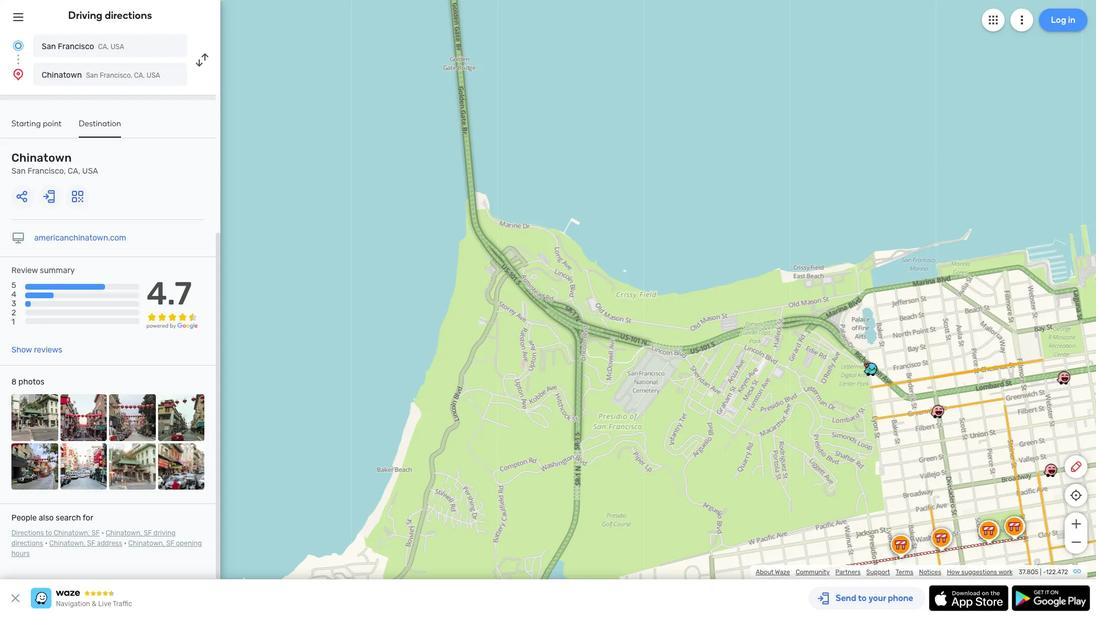 Task type: locate. For each thing, give the bounding box(es) containing it.
chinatown, inside the chinatown, sf driving directions
[[106, 529, 142, 537]]

2 vertical spatial san
[[11, 166, 26, 176]]

1 vertical spatial directions
[[11, 539, 43, 547]]

0 horizontal spatial san
[[11, 166, 26, 176]]

image 3 of chinatown, sf image
[[109, 394, 156, 441]]

san down starting point button
[[11, 166, 26, 176]]

chinatown san francisco, ca, usa down san francisco ca, usa in the top of the page
[[42, 70, 160, 80]]

summary
[[40, 266, 75, 275]]

starting point
[[11, 119, 62, 129]]

1 horizontal spatial ca,
[[98, 43, 109, 51]]

122.472
[[1047, 568, 1069, 576]]

chinatown, up the address
[[106, 529, 142, 537]]

chinatown san francisco, ca, usa down point
[[11, 151, 98, 176]]

image 8 of chinatown, sf image
[[158, 443, 205, 490]]

chinatown san francisco, ca, usa
[[42, 70, 160, 80], [11, 151, 98, 176]]

2 vertical spatial ca,
[[68, 166, 80, 176]]

review
[[11, 266, 38, 275]]

0 vertical spatial ca,
[[98, 43, 109, 51]]

5 4 3 2 1
[[11, 281, 16, 327]]

traffic
[[113, 600, 132, 608]]

0 vertical spatial directions
[[105, 9, 152, 22]]

ca, inside san francisco ca, usa
[[98, 43, 109, 51]]

3
[[11, 299, 16, 309]]

image 4 of chinatown, sf image
[[158, 394, 205, 441]]

usa inside san francisco ca, usa
[[111, 43, 124, 51]]

usa
[[111, 43, 124, 51], [147, 71, 160, 79], [82, 166, 98, 176]]

chinatown, sf driving directions link
[[11, 529, 176, 547]]

francisco,
[[100, 71, 133, 79], [28, 166, 66, 176]]

community
[[796, 568, 830, 576]]

0 horizontal spatial francisco,
[[28, 166, 66, 176]]

support link
[[867, 568, 891, 576]]

8
[[11, 377, 17, 387]]

directions to chinatown, sf link
[[11, 529, 100, 537]]

about waze community partners support terms notices how suggestions work
[[756, 568, 1014, 576]]

reviews
[[34, 345, 62, 355]]

0 horizontal spatial usa
[[82, 166, 98, 176]]

directions
[[11, 529, 44, 537]]

san
[[42, 42, 56, 51], [86, 71, 98, 79], [11, 166, 26, 176]]

0 vertical spatial chinatown
[[42, 70, 82, 80]]

sf inside the chinatown, sf opening hours
[[166, 539, 174, 547]]

|
[[1041, 568, 1042, 576]]

1 vertical spatial san
[[86, 71, 98, 79]]

0 horizontal spatial directions
[[11, 539, 43, 547]]

review summary
[[11, 266, 75, 275]]

show reviews
[[11, 345, 62, 355]]

destination
[[79, 119, 121, 129]]

8 photos
[[11, 377, 44, 387]]

1 horizontal spatial directions
[[105, 9, 152, 22]]

0 vertical spatial usa
[[111, 43, 124, 51]]

ca,
[[98, 43, 109, 51], [134, 71, 145, 79], [68, 166, 80, 176]]

people
[[11, 513, 37, 523]]

chinatown, down directions to chinatown, sf link
[[49, 539, 85, 547]]

chinatown, for chinatown, sf address
[[49, 539, 85, 547]]

0 vertical spatial chinatown san francisco, ca, usa
[[42, 70, 160, 80]]

san francisco ca, usa
[[42, 42, 124, 51]]

1
[[11, 317, 15, 327]]

image 2 of chinatown, sf image
[[60, 394, 107, 441]]

directions
[[105, 9, 152, 22], [11, 539, 43, 547]]

0 vertical spatial san
[[42, 42, 56, 51]]

francisco, down starting point button
[[28, 166, 66, 176]]

sf inside the chinatown, sf driving directions
[[144, 529, 152, 537]]

chinatown
[[42, 70, 82, 80], [11, 151, 72, 165]]

4
[[11, 290, 16, 299]]

37.805
[[1020, 568, 1039, 576]]

work
[[999, 568, 1014, 576]]

1 vertical spatial ca,
[[134, 71, 145, 79]]

directions right driving
[[105, 9, 152, 22]]

chinatown, down driving at the left bottom of the page
[[128, 539, 165, 547]]

1 vertical spatial francisco,
[[28, 166, 66, 176]]

driving
[[68, 9, 103, 22]]

how
[[948, 568, 961, 576]]

chinatown, inside the chinatown, sf opening hours
[[128, 539, 165, 547]]

notices
[[920, 568, 942, 576]]

directions inside the chinatown, sf driving directions
[[11, 539, 43, 547]]

chinatown down francisco
[[42, 70, 82, 80]]

chinatown down starting point button
[[11, 151, 72, 165]]

sf for driving
[[144, 529, 152, 537]]

chinatown, sf driving directions
[[11, 529, 176, 547]]

support
[[867, 568, 891, 576]]

1 horizontal spatial usa
[[111, 43, 124, 51]]

0 horizontal spatial ca,
[[68, 166, 80, 176]]

san left francisco
[[42, 42, 56, 51]]

image 1 of chinatown, sf image
[[11, 394, 58, 441]]

1 horizontal spatial francisco,
[[100, 71, 133, 79]]

directions to chinatown, sf
[[11, 529, 100, 537]]

sf
[[92, 529, 100, 537], [144, 529, 152, 537], [87, 539, 95, 547], [166, 539, 174, 547]]

chinatown, sf opening hours link
[[11, 539, 202, 558]]

to
[[45, 529, 52, 537]]

37.805 | -122.472
[[1020, 568, 1069, 576]]

live
[[98, 600, 111, 608]]

0 vertical spatial francisco,
[[100, 71, 133, 79]]

for
[[83, 513, 93, 523]]

chinatown, for chinatown, sf opening hours
[[128, 539, 165, 547]]

hours
[[11, 550, 30, 558]]

how suggestions work link
[[948, 568, 1014, 576]]

address
[[97, 539, 122, 547]]

chinatown,
[[54, 529, 90, 537], [106, 529, 142, 537], [49, 539, 85, 547], [128, 539, 165, 547]]

francisco, down san francisco ca, usa in the top of the page
[[100, 71, 133, 79]]

san down san francisco ca, usa in the top of the page
[[86, 71, 98, 79]]

sf for address
[[87, 539, 95, 547]]

people also search for
[[11, 513, 93, 523]]

americanchinatown.com
[[34, 233, 126, 243]]

suggestions
[[962, 568, 998, 576]]

opening
[[176, 539, 202, 547]]

francisco
[[58, 42, 94, 51]]

driving directions
[[68, 9, 152, 22]]

partners
[[836, 568, 861, 576]]

chinatown, sf opening hours
[[11, 539, 202, 558]]

2 horizontal spatial usa
[[147, 71, 160, 79]]

directions down directions
[[11, 539, 43, 547]]

image 6 of chinatown, sf image
[[60, 443, 107, 490]]



Task type: vqa. For each thing, say whether or not it's contained in the screenshot.
San to the right
yes



Task type: describe. For each thing, give the bounding box(es) containing it.
2 vertical spatial usa
[[82, 166, 98, 176]]

photos
[[18, 377, 44, 387]]

also
[[39, 513, 54, 523]]

1 vertical spatial chinatown san francisco, ca, usa
[[11, 151, 98, 176]]

pencil image
[[1070, 460, 1084, 474]]

driving
[[154, 529, 176, 537]]

current location image
[[11, 39, 25, 53]]

chinatown, down search
[[54, 529, 90, 537]]

show
[[11, 345, 32, 355]]

waze
[[776, 568, 791, 576]]

destination button
[[79, 119, 121, 138]]

chinatown, for chinatown, sf driving directions
[[106, 529, 142, 537]]

zoom in image
[[1070, 517, 1084, 531]]

1 vertical spatial chinatown
[[11, 151, 72, 165]]

location image
[[11, 67, 25, 81]]

sf for opening
[[166, 539, 174, 547]]

notices link
[[920, 568, 942, 576]]

4.7
[[147, 275, 192, 313]]

terms
[[896, 568, 914, 576]]

americanchinatown.com link
[[34, 233, 126, 243]]

point
[[43, 119, 62, 129]]

navigation & live traffic
[[56, 600, 132, 608]]

image 5 of chinatown, sf image
[[11, 443, 58, 490]]

terms link
[[896, 568, 914, 576]]

computer image
[[11, 231, 25, 245]]

navigation
[[56, 600, 90, 608]]

-
[[1044, 568, 1047, 576]]

link image
[[1074, 567, 1083, 576]]

chinatown, sf address
[[49, 539, 122, 547]]

partners link
[[836, 568, 861, 576]]

1 horizontal spatial san
[[42, 42, 56, 51]]

starting point button
[[11, 119, 62, 137]]

about waze link
[[756, 568, 791, 576]]

2 horizontal spatial san
[[86, 71, 98, 79]]

x image
[[9, 591, 22, 605]]

starting
[[11, 119, 41, 129]]

1 vertical spatial usa
[[147, 71, 160, 79]]

about
[[756, 568, 774, 576]]

search
[[56, 513, 81, 523]]

community link
[[796, 568, 830, 576]]

2
[[11, 308, 16, 318]]

image 7 of chinatown, sf image
[[109, 443, 156, 490]]

zoom out image
[[1070, 535, 1084, 549]]

&
[[92, 600, 97, 608]]

chinatown, sf address link
[[49, 539, 122, 547]]

2 horizontal spatial ca,
[[134, 71, 145, 79]]

5
[[11, 281, 16, 290]]



